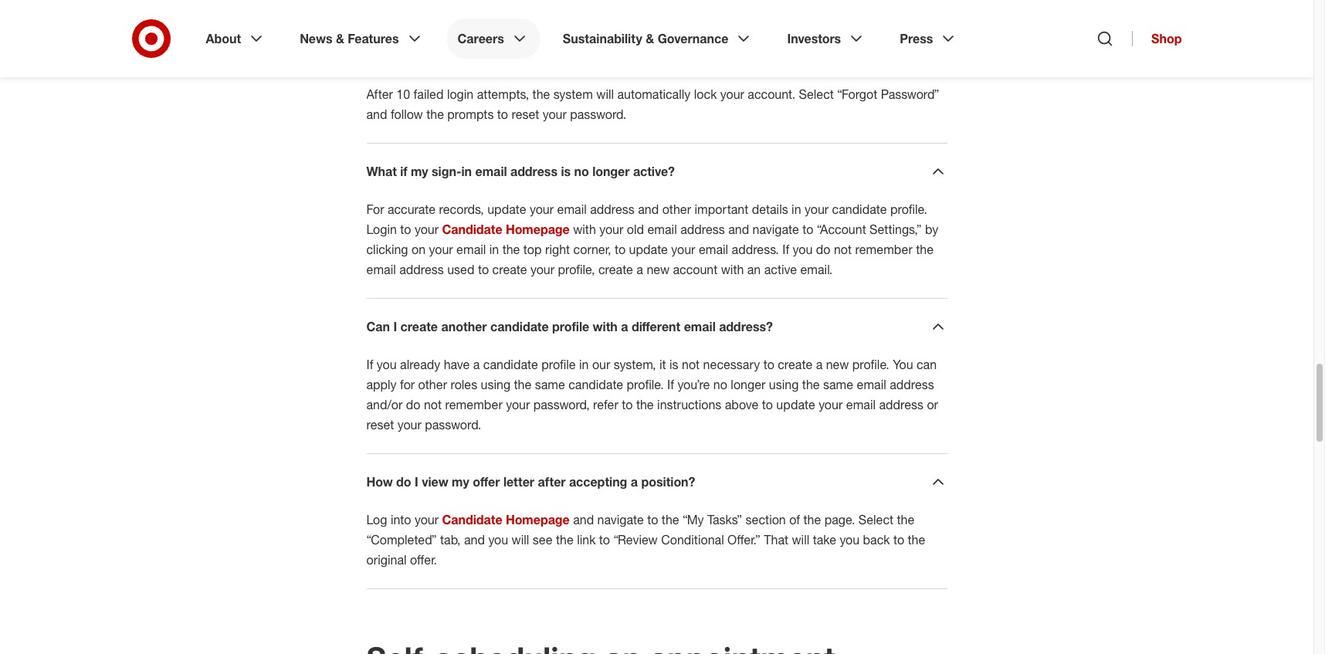 Task type: locate. For each thing, give the bounding box(es) containing it.
it?
[[640, 49, 654, 64]]

you up apply
[[377, 357, 397, 372]]

candidate up tab,
[[442, 512, 502, 527]]

0 horizontal spatial &
[[336, 31, 344, 46]]

select left "forgot
[[799, 86, 834, 102]]

will down of
[[792, 532, 809, 547]]

candidate
[[442, 222, 502, 237], [442, 512, 502, 527]]

2 vertical spatial with
[[593, 319, 618, 334]]

0 horizontal spatial same
[[535, 377, 565, 392]]

1 vertical spatial is
[[561, 164, 571, 179]]

to right necessary on the right bottom
[[763, 357, 774, 372]]

can
[[531, 49, 553, 64], [917, 357, 937, 372]]

section
[[746, 512, 786, 527]]

will right system
[[596, 86, 614, 102]]

above
[[725, 397, 759, 412]]

longer left active?
[[593, 164, 630, 179]]

1 horizontal spatial password.
[[570, 107, 626, 122]]

address up old
[[590, 202, 635, 217]]

2 horizontal spatial update
[[776, 397, 815, 412]]

profile. up settings,"
[[890, 202, 927, 217]]

& up it?
[[646, 31, 654, 46]]

i
[[556, 49, 560, 64], [393, 319, 397, 334], [415, 474, 418, 490]]

same
[[535, 377, 565, 392], [823, 377, 853, 392]]

2 candidate homepage link from the top
[[442, 512, 570, 527]]

about
[[206, 31, 241, 46]]

i inside the how do i view my offer letter after accepting a position? dropdown button
[[415, 474, 418, 490]]

and inside with your old email address and navigate to "account settings," by clicking on your email in the top right corner, to update your email address. if you do not remember the email address used to create your profile, create a new account with an active email.
[[728, 222, 749, 237]]

0 horizontal spatial longer
[[593, 164, 630, 179]]

0 horizontal spatial using
[[481, 377, 510, 392]]

1 horizontal spatial profile.
[[852, 357, 889, 372]]

email
[[475, 164, 507, 179], [557, 202, 587, 217], [647, 222, 677, 237], [456, 242, 486, 257], [699, 242, 728, 257], [366, 262, 396, 277], [684, 319, 716, 334], [857, 377, 886, 392], [846, 397, 876, 412]]

email inside dropdown button
[[475, 164, 507, 179]]

if you already have a candidate profile in our system, it is not necessary to create a new profile. you can apply for other roles using the same candidate profile. if you're no longer using the same email address and/or do not remember your password, refer to the instructions above to update your email address or reset your password.
[[366, 357, 938, 432]]

2 horizontal spatial if
[[782, 242, 789, 257]]

0 horizontal spatial profile.
[[627, 377, 664, 392]]

1 vertical spatial candidate homepage link
[[442, 512, 570, 527]]

you
[[793, 242, 813, 257], [377, 357, 397, 372], [488, 532, 508, 547], [840, 532, 860, 547]]

my right "if" at the top left of page
[[411, 164, 428, 179]]

offer."
[[727, 532, 761, 547]]

0 vertical spatial update
[[487, 202, 526, 217]]

i left 'view'
[[415, 474, 418, 490]]

candidate homepage link down letter
[[442, 512, 570, 527]]

unlock
[[597, 49, 636, 64]]

letter
[[503, 474, 534, 490]]

profile. inside for accurate records, update your email address and other important details in your candidate profile. login to your
[[890, 202, 927, 217]]

0 vertical spatial longer
[[593, 164, 630, 179]]

take
[[813, 532, 836, 547]]

candidate right another
[[490, 319, 549, 334]]

0 horizontal spatial can
[[531, 49, 553, 64]]

1 vertical spatial no
[[713, 377, 727, 392]]

0 horizontal spatial update
[[487, 202, 526, 217]]

profile down the profile,
[[552, 319, 589, 334]]

2 vertical spatial if
[[667, 377, 674, 392]]

1 horizontal spatial other
[[662, 202, 691, 217]]

profile. down system, on the left bottom
[[627, 377, 664, 392]]

0 vertical spatial profile
[[552, 319, 589, 334]]

in right details
[[792, 202, 801, 217]]

reset
[[512, 107, 539, 122], [366, 417, 394, 432]]

new down for accurate records, update your email address and other important details in your candidate profile. login to your
[[647, 262, 669, 277]]

0 vertical spatial select
[[799, 86, 834, 102]]

to
[[582, 49, 594, 64], [497, 107, 508, 122], [400, 222, 411, 237], [802, 222, 813, 237], [615, 242, 626, 257], [478, 262, 489, 277], [763, 357, 774, 372], [622, 397, 633, 412], [762, 397, 773, 412], [647, 512, 658, 527], [599, 532, 610, 547], [893, 532, 904, 547]]

if
[[400, 164, 407, 179]]

0 vertical spatial password.
[[570, 107, 626, 122]]

1 horizontal spatial navigate
[[753, 222, 799, 237]]

0 vertical spatial account
[[387, 49, 435, 64]]

your
[[720, 86, 744, 102], [543, 107, 567, 122], [530, 202, 554, 217], [805, 202, 829, 217], [415, 222, 439, 237], [599, 222, 623, 237], [429, 242, 453, 257], [671, 242, 695, 257], [530, 262, 554, 277], [506, 397, 530, 412], [819, 397, 843, 412], [397, 417, 421, 432], [415, 512, 439, 527]]

other down what if my sign-in email address is no longer active? dropdown button
[[662, 202, 691, 217]]

sustainability & governance
[[563, 31, 729, 46]]

will left the see
[[512, 532, 529, 547]]

in inside with your old email address and navigate to "account settings," by clicking on your email in the top right corner, to update your email address. if you do not remember the email address used to create your profile, create a new account with an active email.
[[489, 242, 499, 257]]

and up old
[[638, 202, 659, 217]]

1 vertical spatial i
[[393, 319, 397, 334]]

profile inside if you already have a candidate profile in our system, it is not necessary to create a new profile. you can apply for other roles using the same candidate profile. if you're no longer using the same email address and/or do not remember your password, refer to the instructions above to update your email address or reset your password.
[[541, 357, 576, 372]]

update inside for accurate records, update your email address and other important details in your candidate profile. login to your
[[487, 202, 526, 217]]

2 vertical spatial profile.
[[627, 377, 664, 392]]

active?
[[633, 164, 675, 179]]

in up records, at the left of the page
[[461, 164, 472, 179]]

1 & from the left
[[336, 31, 344, 46]]

1 horizontal spatial using
[[769, 377, 799, 392]]

1 vertical spatial update
[[629, 242, 668, 257]]

0 vertical spatial candidate homepage link
[[442, 222, 570, 237]]

to down sustainability
[[582, 49, 594, 64]]

1 horizontal spatial if
[[667, 377, 674, 392]]

1 horizontal spatial can
[[917, 357, 937, 372]]

2 horizontal spatial i
[[556, 49, 560, 64]]

password. down roles on the bottom left of the page
[[425, 417, 481, 432]]

2 vertical spatial is
[[669, 357, 678, 372]]

candidate homepage link up the top
[[442, 222, 570, 237]]

to down accurate
[[400, 222, 411, 237]]

careers link
[[447, 19, 540, 59]]

1 horizontal spatial will
[[596, 86, 614, 102]]

navigate down details
[[753, 222, 799, 237]]

select inside the and navigate to the "my tasks" section of the page. select the "completed" tab, and you will see the link to "review conditional offer." that will take you back to the original offer.
[[859, 512, 893, 527]]

and
[[366, 107, 387, 122], [638, 202, 659, 217], [728, 222, 749, 237], [573, 512, 594, 527], [464, 532, 485, 547]]

in down candidate homepage
[[489, 242, 499, 257]]

1 vertical spatial candidate
[[442, 512, 502, 527]]

homepage
[[506, 222, 570, 237], [506, 512, 570, 527]]

profile
[[552, 319, 589, 334], [541, 357, 576, 372]]

not down "account
[[834, 242, 852, 257]]

0 vertical spatial remember
[[855, 242, 913, 257]]

"forgot
[[837, 86, 877, 102]]

1 vertical spatial profile
[[541, 357, 576, 372]]

you down log into your candidate homepage at the left of the page
[[488, 532, 508, 547]]

corner,
[[573, 242, 611, 257]]

password. down system
[[570, 107, 626, 122]]

2 horizontal spatial is
[[669, 357, 678, 372]]

"account
[[817, 222, 866, 237]]

address left or on the right bottom of page
[[879, 397, 924, 412]]

new left the you
[[826, 357, 849, 372]]

0 horizontal spatial new
[[647, 262, 669, 277]]

account right my
[[387, 49, 435, 64]]

1 vertical spatial longer
[[731, 377, 766, 392]]

using down the address?
[[769, 377, 799, 392]]

navigate inside the and navigate to the "my tasks" section of the page. select the "completed" tab, and you will see the link to "review conditional offer." that will take you back to the original offer.
[[597, 512, 644, 527]]

is inside if you already have a candidate profile in our system, it is not necessary to create a new profile. you can apply for other roles using the same candidate profile. if you're no longer using the same email address and/or do not remember your password, refer to the instructions above to update your email address or reset your password.
[[669, 357, 678, 372]]

and up link
[[573, 512, 594, 527]]

and up address.
[[728, 222, 749, 237]]

records,
[[439, 202, 484, 217]]

do down sustainability
[[563, 49, 578, 64]]

candidate inside "dropdown button"
[[490, 319, 549, 334]]

in inside for accurate records, update your email address and other important details in your candidate profile. login to your
[[792, 202, 801, 217]]

you up 'email.'
[[793, 242, 813, 257]]

with inside "dropdown button"
[[593, 319, 618, 334]]

new inside with your old email address and navigate to "account settings," by clicking on your email in the top right corner, to update your email address. if you do not remember the email address used to create your profile, create a new account with an active email.
[[647, 262, 669, 277]]

0 vertical spatial profile.
[[890, 202, 927, 217]]

and inside after 10 failed login attempts, the system will automatically lock your account. select "forgot password" and follow the prompts to reset your password.
[[366, 107, 387, 122]]

a inside dropdown button
[[631, 474, 638, 490]]

0 vertical spatial not
[[834, 242, 852, 257]]

address inside dropdown button
[[510, 164, 558, 179]]

account inside with your old email address and navigate to "account settings," by clicking on your email in the top right corner, to update your email address. if you do not remember the email address used to create your profile, create a new account with an active email.
[[673, 262, 718, 277]]

different
[[632, 319, 680, 334]]

i up system
[[556, 49, 560, 64]]

1 horizontal spatial not
[[682, 357, 700, 372]]

to right corner,
[[615, 242, 626, 257]]

page.
[[824, 512, 855, 527]]

1 vertical spatial my
[[452, 474, 469, 490]]

i right "can" in the left of the page
[[393, 319, 397, 334]]

profile down can i create another candidate profile with a different email address?
[[541, 357, 576, 372]]

in inside if you already have a candidate profile in our system, it is not necessary to create a new profile. you can apply for other roles using the same candidate profile. if you're no longer using the same email address and/or do not remember your password, refer to the instructions above to update your email address or reset your password.
[[579, 357, 589, 372]]

select
[[799, 86, 834, 102], [859, 512, 893, 527]]

news & features
[[300, 31, 399, 46]]

1 horizontal spatial remember
[[855, 242, 913, 257]]

using right roles on the bottom left of the page
[[481, 377, 510, 392]]

update inside if you already have a candidate profile in our system, it is not necessary to create a new profile. you can apply for other roles using the same candidate profile. if you're no longer using the same email address and/or do not remember your password, refer to the instructions above to update your email address or reset your password.
[[776, 397, 815, 412]]

create inside can i create another candidate profile with a different email address? "dropdown button"
[[400, 319, 438, 334]]

1 vertical spatial can
[[917, 357, 937, 372]]

0 vertical spatial what
[[497, 49, 528, 64]]

my
[[366, 49, 384, 64]]

0 vertical spatial if
[[782, 242, 789, 257]]

is
[[439, 49, 448, 64], [561, 164, 571, 179], [669, 357, 678, 372]]

1 vertical spatial remember
[[445, 397, 503, 412]]

0 vertical spatial new
[[647, 262, 669, 277]]

1 horizontal spatial reset
[[512, 107, 539, 122]]

not up you're
[[682, 357, 700, 372]]

1 vertical spatial reset
[[366, 417, 394, 432]]

update up candidate homepage
[[487, 202, 526, 217]]

is inside 'dropdown button'
[[439, 49, 448, 64]]

address down the you
[[890, 377, 934, 392]]

0 horizontal spatial reset
[[366, 417, 394, 432]]

0 horizontal spatial remember
[[445, 397, 503, 412]]

is inside dropdown button
[[561, 164, 571, 179]]

do right 'how' on the left of the page
[[396, 474, 411, 490]]

do inside with your old email address and navigate to "account settings," by clicking on your email in the top right corner, to update your email address. if you do not remember the email address used to create your profile, create a new account with an active email.
[[816, 242, 830, 257]]

2 vertical spatial i
[[415, 474, 418, 490]]

remember down roles on the bottom left of the page
[[445, 397, 503, 412]]

what inside dropdown button
[[366, 164, 397, 179]]

2 using from the left
[[769, 377, 799, 392]]

to right above
[[762, 397, 773, 412]]

2 horizontal spatial not
[[834, 242, 852, 257]]

shop link
[[1132, 31, 1182, 46]]

1 candidate from the top
[[442, 222, 502, 237]]

1 horizontal spatial same
[[823, 377, 853, 392]]

1 horizontal spatial longer
[[731, 377, 766, 392]]

and down after
[[366, 107, 387, 122]]

can inside 'dropdown button'
[[531, 49, 553, 64]]

1 vertical spatial new
[[826, 357, 849, 372]]

using
[[481, 377, 510, 392], [769, 377, 799, 392]]

and inside for accurate records, update your email address and other important details in your candidate profile. login to your
[[638, 202, 659, 217]]

a
[[637, 262, 643, 277], [621, 319, 628, 334], [473, 357, 480, 372], [816, 357, 823, 372], [631, 474, 638, 490]]

what down careers
[[497, 49, 528, 64]]

0 horizontal spatial navigate
[[597, 512, 644, 527]]

to inside after 10 failed login attempts, the system will automatically lock your account. select "forgot password" and follow the prompts to reset your password.
[[497, 107, 508, 122]]

about link
[[195, 19, 277, 59]]

password. inside after 10 failed login attempts, the system will automatically lock your account. select "forgot password" and follow the prompts to reset your password.
[[570, 107, 626, 122]]

careers
[[458, 31, 504, 46]]

2 & from the left
[[646, 31, 654, 46]]

do up 'email.'
[[816, 242, 830, 257]]

with
[[573, 222, 596, 237], [721, 262, 744, 277], [593, 319, 618, 334]]

another
[[441, 319, 487, 334]]

create right necessary on the right bottom
[[778, 357, 812, 372]]

create up already
[[400, 319, 438, 334]]

longer up above
[[731, 377, 766, 392]]

for accurate records, update your email address and other important details in your candidate profile. login to your
[[366, 202, 927, 237]]

other down already
[[418, 377, 447, 392]]

navigate up '"review'
[[597, 512, 644, 527]]

1 horizontal spatial new
[[826, 357, 849, 372]]

remember inside with your old email address and navigate to "account settings," by clicking on your email in the top right corner, to update your email address. if you do not remember the email address used to create your profile, create a new account with an active email.
[[855, 242, 913, 257]]

what
[[497, 49, 528, 64], [366, 164, 397, 179]]

1 horizontal spatial select
[[859, 512, 893, 527]]

in
[[461, 164, 472, 179], [792, 202, 801, 217], [489, 242, 499, 257], [579, 357, 589, 372]]

what inside 'dropdown button'
[[497, 49, 528, 64]]

1 vertical spatial account
[[673, 262, 718, 277]]

0 vertical spatial can
[[531, 49, 553, 64]]

1 same from the left
[[535, 377, 565, 392]]

& right news
[[336, 31, 344, 46]]

candidate homepage link for the
[[442, 222, 570, 237]]

0 horizontal spatial will
[[512, 532, 529, 547]]

longer inside dropdown button
[[593, 164, 630, 179]]

if up apply
[[366, 357, 373, 372]]

profile. left the you
[[852, 357, 889, 372]]

if up active
[[782, 242, 789, 257]]

1 vertical spatial select
[[859, 512, 893, 527]]

other
[[662, 202, 691, 217], [418, 377, 447, 392]]

1 candidate homepage link from the top
[[442, 222, 570, 237]]

account left 'an'
[[673, 262, 718, 277]]

it
[[659, 357, 666, 372]]

can i create another candidate profile with a different email address?
[[366, 319, 773, 334]]

0 horizontal spatial what
[[366, 164, 397, 179]]

0 vertical spatial i
[[556, 49, 560, 64]]

1 horizontal spatial i
[[415, 474, 418, 490]]

1 horizontal spatial no
[[713, 377, 727, 392]]

1 horizontal spatial update
[[629, 242, 668, 257]]

i inside my account is locked. what can i do to unlock it? 'dropdown button'
[[556, 49, 560, 64]]

reset inside if you already have a candidate profile in our system, it is not necessary to create a new profile. you can apply for other roles using the same candidate profile. if you're no longer using the same email address and/or do not remember your password, refer to the instructions above to update your email address or reset your password.
[[366, 417, 394, 432]]

password. inside if you already have a candidate profile in our system, it is not necessary to create a new profile. you can apply for other roles using the same candidate profile. if you're no longer using the same email address and/or do not remember your password, refer to the instructions above to update your email address or reset your password.
[[425, 417, 481, 432]]

in left our
[[579, 357, 589, 372]]

accepting
[[569, 474, 627, 490]]

email inside for accurate records, update your email address and other important details in your candidate profile. login to your
[[557, 202, 587, 217]]

update inside with your old email address and navigate to "account settings," by clicking on your email in the top right corner, to update your email address. if you do not remember the email address used to create your profile, create a new account with an active email.
[[629, 242, 668, 257]]

if left you're
[[667, 377, 674, 392]]

with up corner,
[[573, 222, 596, 237]]

if
[[782, 242, 789, 257], [366, 357, 373, 372], [667, 377, 674, 392]]

how do i view my offer letter after accepting a position? button
[[366, 473, 947, 491]]

update right above
[[776, 397, 815, 412]]

profile,
[[558, 262, 595, 277]]

0 horizontal spatial password.
[[425, 417, 481, 432]]

to down "attempts,"
[[497, 107, 508, 122]]

0 vertical spatial no
[[574, 164, 589, 179]]

0 vertical spatial homepage
[[506, 222, 570, 237]]

not down already
[[424, 397, 442, 412]]

0 vertical spatial other
[[662, 202, 691, 217]]

0 horizontal spatial select
[[799, 86, 834, 102]]

1 vertical spatial if
[[366, 357, 373, 372]]

old
[[627, 222, 644, 237]]

homepage up the top
[[506, 222, 570, 237]]

will
[[596, 86, 614, 102], [512, 532, 529, 547], [792, 532, 809, 547]]

2 horizontal spatial will
[[792, 532, 809, 547]]

what left "if" at the top left of page
[[366, 164, 397, 179]]

2 horizontal spatial profile.
[[890, 202, 927, 217]]

0 vertical spatial is
[[439, 49, 448, 64]]

do down for
[[406, 397, 420, 412]]

1 horizontal spatial what
[[497, 49, 528, 64]]

my
[[411, 164, 428, 179], [452, 474, 469, 490]]

remember down settings,"
[[855, 242, 913, 257]]

address.
[[732, 242, 779, 257]]

no inside if you already have a candidate profile in our system, it is not necessary to create a new profile. you can apply for other roles using the same candidate profile. if you're no longer using the same email address and/or do not remember your password, refer to the instructions above to update your email address or reset your password.
[[713, 377, 727, 392]]

candidate down our
[[568, 377, 623, 392]]

news & features link
[[289, 19, 434, 59]]

with left 'an'
[[721, 262, 744, 277]]

1 vertical spatial password.
[[425, 417, 481, 432]]

automatically
[[617, 86, 691, 102]]

with up our
[[593, 319, 618, 334]]

with your old email address and navigate to "account settings," by clicking on your email in the top right corner, to update your email address. if you do not remember the email address used to create your profile, create a new account with an active email.
[[366, 222, 938, 277]]

2 vertical spatial update
[[776, 397, 815, 412]]

0 horizontal spatial i
[[393, 319, 397, 334]]

candidate down records, at the left of the page
[[442, 222, 502, 237]]

update down old
[[629, 242, 668, 257]]

0 horizontal spatial other
[[418, 377, 447, 392]]

1 horizontal spatial &
[[646, 31, 654, 46]]

to inside for accurate records, update your email address and other important details in your candidate profile. login to your
[[400, 222, 411, 237]]

homepage up the see
[[506, 512, 570, 527]]

do
[[563, 49, 578, 64], [816, 242, 830, 257], [406, 397, 420, 412], [396, 474, 411, 490]]

1 vertical spatial navigate
[[597, 512, 644, 527]]

right
[[545, 242, 570, 257]]

how do i view my offer letter after accepting a position?
[[366, 474, 695, 490]]

and down log into your candidate homepage at the left of the page
[[464, 532, 485, 547]]

no down necessary on the right bottom
[[713, 377, 727, 392]]

1 horizontal spatial account
[[673, 262, 718, 277]]

no
[[574, 164, 589, 179], [713, 377, 727, 392]]

my right 'view'
[[452, 474, 469, 490]]

navigate
[[753, 222, 799, 237], [597, 512, 644, 527]]

0 horizontal spatial is
[[439, 49, 448, 64]]

address up candidate homepage
[[510, 164, 558, 179]]

position?
[[641, 474, 695, 490]]

reset down and/or
[[366, 417, 394, 432]]

select up back
[[859, 512, 893, 527]]

1 horizontal spatial is
[[561, 164, 571, 179]]

1 vertical spatial what
[[366, 164, 397, 179]]

profile.
[[890, 202, 927, 217], [852, 357, 889, 372], [627, 377, 664, 392]]

reset inside after 10 failed login attempts, the system will automatically lock your account. select "forgot password" and follow the prompts to reset your password.
[[512, 107, 539, 122]]

2 candidate from the top
[[442, 512, 502, 527]]

no left active?
[[574, 164, 589, 179]]

my account is locked. what can i do to unlock it?
[[366, 49, 654, 64]]

1 homepage from the top
[[506, 222, 570, 237]]

1 vertical spatial other
[[418, 377, 447, 392]]

address down on
[[399, 262, 444, 277]]

reset down "attempts,"
[[512, 107, 539, 122]]

do inside 'dropdown button'
[[563, 49, 578, 64]]

candidate up "account
[[832, 202, 887, 217]]

0 vertical spatial my
[[411, 164, 428, 179]]

remember
[[855, 242, 913, 257], [445, 397, 503, 412]]

navigate inside with your old email address and navigate to "account settings," by clicking on your email in the top right corner, to update your email address. if you do not remember the email address used to create your profile, create a new account with an active email.
[[753, 222, 799, 237]]



Task type: describe. For each thing, give the bounding box(es) containing it.
you're
[[678, 377, 710, 392]]

accurate
[[388, 202, 436, 217]]

1 using from the left
[[481, 377, 510, 392]]

investors
[[787, 31, 841, 46]]

used
[[447, 262, 475, 277]]

0 vertical spatial with
[[573, 222, 596, 237]]

profile inside "dropdown button"
[[552, 319, 589, 334]]

to up '"review'
[[647, 512, 658, 527]]

2 same from the left
[[823, 377, 853, 392]]

an
[[747, 262, 761, 277]]

have
[[444, 357, 470, 372]]

you down "page."
[[840, 532, 860, 547]]

of
[[789, 512, 800, 527]]

apply
[[366, 377, 397, 392]]

1 vertical spatial with
[[721, 262, 744, 277]]

new inside if you already have a candidate profile in our system, it is not necessary to create a new profile. you can apply for other roles using the same candidate profile. if you're no longer using the same email address and/or do not remember your password, refer to the instructions above to update your email address or reset your password.
[[826, 357, 849, 372]]

investors link
[[776, 19, 877, 59]]

a inside "dropdown button"
[[621, 319, 628, 334]]

and navigate to the "my tasks" section of the page. select the "completed" tab, and you will see the link to "review conditional offer." that will take you back to the original offer.
[[366, 512, 925, 568]]

for
[[400, 377, 415, 392]]

back
[[863, 532, 890, 547]]

you inside with your old email address and navigate to "account settings," by clicking on your email in the top right corner, to update your email address. if you do not remember the email address used to create your profile, create a new account with an active email.
[[793, 242, 813, 257]]

1 vertical spatial profile.
[[852, 357, 889, 372]]

password,
[[533, 397, 590, 412]]

prompts
[[447, 107, 494, 122]]

i inside can i create another candidate profile with a different email address? "dropdown button"
[[393, 319, 397, 334]]

do inside dropdown button
[[396, 474, 411, 490]]

already
[[400, 357, 440, 372]]

longer inside if you already have a candidate profile in our system, it is not necessary to create a new profile. you can apply for other roles using the same candidate profile. if you're no longer using the same email address and/or do not remember your password, refer to the instructions above to update your email address or reset your password.
[[731, 377, 766, 392]]

can
[[366, 319, 390, 334]]

email inside "dropdown button"
[[684, 319, 716, 334]]

details
[[752, 202, 788, 217]]

password"
[[881, 86, 939, 102]]

after
[[366, 86, 393, 102]]

0 horizontal spatial not
[[424, 397, 442, 412]]

1 horizontal spatial my
[[452, 474, 469, 490]]

to right link
[[599, 532, 610, 547]]

"my
[[683, 512, 704, 527]]

what if my sign-in email address is no longer active? button
[[366, 162, 947, 181]]

account inside 'dropdown button'
[[387, 49, 435, 64]]

to right used
[[478, 262, 489, 277]]

remember inside if you already have a candidate profile in our system, it is not necessary to create a new profile. you can apply for other roles using the same candidate profile. if you're no longer using the same email address and/or do not remember your password, refer to the instructions above to update your email address or reset your password.
[[445, 397, 503, 412]]

email.
[[800, 262, 833, 277]]

login
[[447, 86, 474, 102]]

address down important
[[680, 222, 725, 237]]

& for news
[[336, 31, 344, 46]]

log
[[366, 512, 387, 527]]

active
[[764, 262, 797, 277]]

you inside if you already have a candidate profile in our system, it is not necessary to create a new profile. you can apply for other roles using the same candidate profile. if you're no longer using the same email address and/or do not remember your password, refer to the instructions above to update your email address or reset your password.
[[377, 357, 397, 372]]

how
[[366, 474, 393, 490]]

candidate homepage link for will
[[442, 512, 570, 527]]

other inside for accurate records, update your email address and other important details in your candidate profile. login to your
[[662, 202, 691, 217]]

what if my sign-in email address is no longer active?
[[366, 164, 675, 179]]

will inside after 10 failed login attempts, the system will automatically lock your account. select "forgot password" and follow the prompts to reset your password.
[[596, 86, 614, 102]]

by
[[925, 222, 938, 237]]

2 homepage from the top
[[506, 512, 570, 527]]

tasks"
[[707, 512, 742, 527]]

candidate inside for accurate records, update your email address and other important details in your candidate profile. login to your
[[832, 202, 887, 217]]

see
[[533, 532, 553, 547]]

login
[[366, 222, 397, 237]]

or
[[927, 397, 938, 412]]

refer
[[593, 397, 618, 412]]

if inside with your old email address and navigate to "account settings," by clicking on your email in the top right corner, to update your email address. if you do not remember the email address used to create your profile, create a new account with an active email.
[[782, 242, 789, 257]]

0 horizontal spatial my
[[411, 164, 428, 179]]

can inside if you already have a candidate profile in our system, it is not necessary to create a new profile. you can apply for other roles using the same candidate profile. if you're no longer using the same email address and/or do not remember your password, refer to the instructions above to update your email address or reset your password.
[[917, 357, 937, 372]]

select inside after 10 failed login attempts, the system will automatically lock your account. select "forgot password" and follow the prompts to reset your password.
[[799, 86, 834, 102]]

roles
[[451, 377, 477, 392]]

candidate right "have"
[[483, 357, 538, 372]]

candidate homepage
[[442, 222, 570, 237]]

necessary
[[703, 357, 760, 372]]

that
[[764, 532, 788, 547]]

a inside with your old email address and navigate to "account settings," by clicking on your email in the top right corner, to update your email address. if you do not remember the email address used to create your profile, create a new account with an active email.
[[637, 262, 643, 277]]

to inside 'dropdown button'
[[582, 49, 594, 64]]

settings,"
[[870, 222, 922, 237]]

& for sustainability
[[646, 31, 654, 46]]

account.
[[748, 86, 795, 102]]

on
[[412, 242, 426, 257]]

view
[[422, 474, 448, 490]]

failed
[[414, 86, 444, 102]]

1 vertical spatial not
[[682, 357, 700, 372]]

system
[[553, 86, 593, 102]]

my account is locked. what can i do to unlock it? button
[[366, 47, 947, 66]]

you
[[893, 357, 913, 372]]

create down corner,
[[598, 262, 633, 277]]

governance
[[658, 31, 729, 46]]

attempts,
[[477, 86, 529, 102]]

lock
[[694, 86, 717, 102]]

do inside if you already have a candidate profile in our system, it is not necessary to create a new profile. you can apply for other roles using the same candidate profile. if you're no longer using the same email address and/or do not remember your password, refer to the instructions above to update your email address or reset your password.
[[406, 397, 420, 412]]

news
[[300, 31, 332, 46]]

press link
[[889, 19, 969, 59]]

for
[[366, 202, 384, 217]]

can i create another candidate profile with a different email address? button
[[366, 317, 947, 336]]

no inside dropdown button
[[574, 164, 589, 179]]

to right back
[[893, 532, 904, 547]]

to right refer
[[622, 397, 633, 412]]

address inside for accurate records, update your email address and other important details in your candidate profile. login to your
[[590, 202, 635, 217]]

locked.
[[452, 49, 494, 64]]

in inside dropdown button
[[461, 164, 472, 179]]

not inside with your old email address and navigate to "account settings," by clicking on your email in the top right corner, to update your email address. if you do not remember the email address used to create your profile, create a new account with an active email.
[[834, 242, 852, 257]]

create inside if you already have a candidate profile in our system, it is not necessary to create a new profile. you can apply for other roles using the same candidate profile. if you're no longer using the same email address and/or do not remember your password, refer to the instructions above to update your email address or reset your password.
[[778, 357, 812, 372]]

address?
[[719, 319, 773, 334]]

create down the top
[[492, 262, 527, 277]]

press
[[900, 31, 933, 46]]

after
[[538, 474, 566, 490]]

features
[[348, 31, 399, 46]]

to left "account
[[802, 222, 813, 237]]

important
[[695, 202, 748, 217]]

other inside if you already have a candidate profile in our system, it is not necessary to create a new profile. you can apply for other roles using the same candidate profile. if you're no longer using the same email address and/or do not remember your password, refer to the instructions above to update your email address or reset your password.
[[418, 377, 447, 392]]

top
[[523, 242, 542, 257]]

10
[[396, 86, 410, 102]]

0 horizontal spatial if
[[366, 357, 373, 372]]

clicking
[[366, 242, 408, 257]]

"completed"
[[366, 532, 437, 547]]

after 10 failed login attempts, the system will automatically lock your account. select "forgot password" and follow the prompts to reset your password.
[[366, 86, 939, 122]]

follow
[[391, 107, 423, 122]]

instructions
[[657, 397, 721, 412]]

sustainability & governance link
[[552, 19, 764, 59]]

our
[[592, 357, 610, 372]]

log into your candidate homepage
[[366, 512, 570, 527]]

and/or
[[366, 397, 403, 412]]

into
[[391, 512, 411, 527]]

original
[[366, 552, 407, 568]]

offer
[[473, 474, 500, 490]]



Task type: vqa. For each thing, say whether or not it's contained in the screenshot.
NOT
yes



